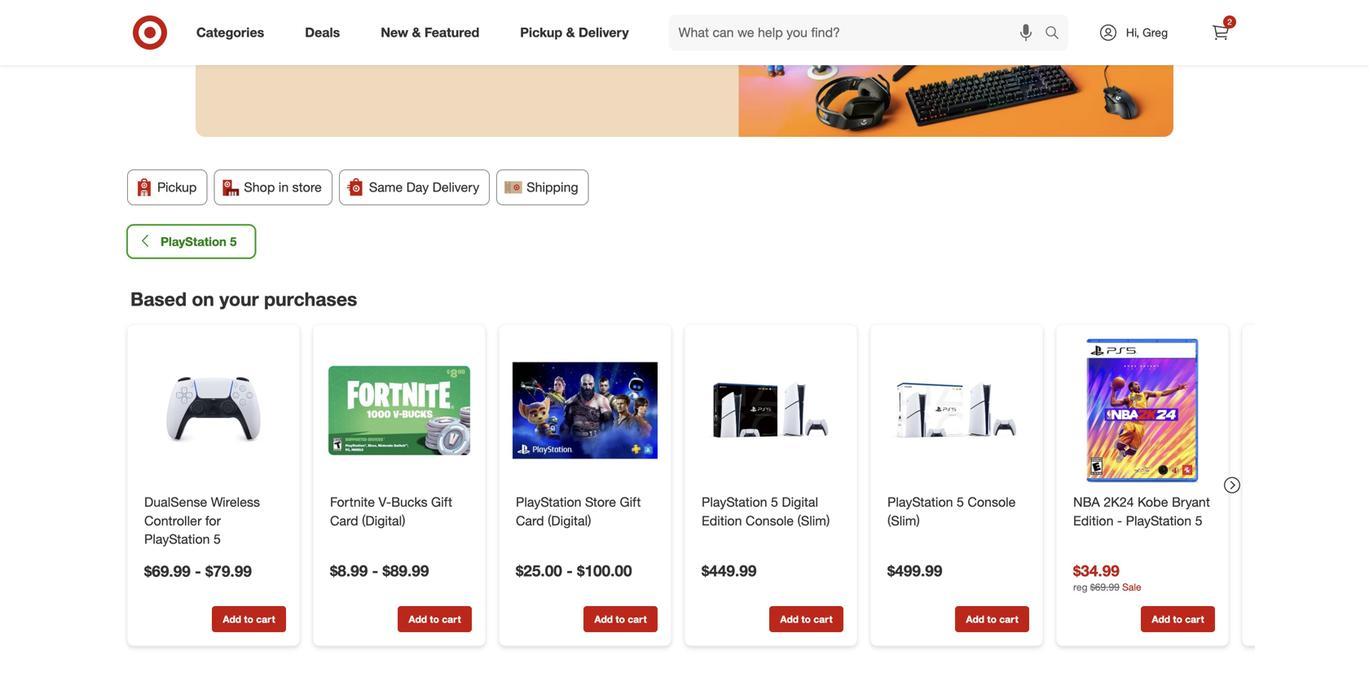 Task type: locate. For each thing, give the bounding box(es) containing it.
edition down nba
[[1074, 513, 1114, 529]]

edition inside nba 2k24 kobe bryant edition - playstation 5
[[1074, 513, 1114, 529]]

gift inside fortnite v-bucks gift card (digital)
[[431, 494, 453, 510]]

0 horizontal spatial pickup
[[157, 180, 197, 195]]

4 add to cart button from the left
[[770, 606, 844, 632]]

playstation 5 console (slim) image
[[885, 338, 1030, 483], [885, 338, 1030, 483]]

2 (slim) from the left
[[888, 513, 920, 529]]

2
[[1228, 17, 1233, 27]]

card down fortnite
[[330, 513, 358, 529]]

edition
[[702, 513, 742, 529], [1074, 513, 1114, 529]]

in
[[279, 180, 289, 195]]

2 cart from the left
[[442, 613, 461, 626]]

- right $25.00
[[567, 562, 573, 580]]

5 add from the left
[[966, 613, 985, 626]]

to for $8.99 - $89.99
[[430, 613, 439, 626]]

- down 2k24
[[1118, 513, 1123, 529]]

1 (digital) from the left
[[362, 513, 406, 529]]

2 edition from the left
[[1074, 513, 1114, 529]]

playstation up $499.99
[[888, 494, 954, 510]]

4 cart from the left
[[814, 613, 833, 626]]

1 vertical spatial console
[[746, 513, 794, 529]]

shop
[[244, 180, 275, 195]]

playstation for playstation store gift card (digital)
[[516, 494, 582, 510]]

gaming
[[368, 25, 419, 43]]

5 inside the playstation 5 console (slim)
[[957, 494, 964, 510]]

2 (digital) from the left
[[548, 513, 592, 529]]

$25.00
[[516, 562, 562, 580]]

delivery
[[579, 25, 629, 40], [433, 180, 480, 195]]

console
[[968, 494, 1016, 510], [746, 513, 794, 529]]

reg
[[1074, 581, 1088, 593]]

4 add to cart from the left
[[781, 613, 833, 626]]

3 add from the left
[[595, 613, 613, 626]]

0 horizontal spatial edition
[[702, 513, 742, 529]]

2 & from the left
[[566, 25, 575, 40]]

tech
[[229, 25, 262, 43]]

5
[[230, 234, 237, 249], [771, 494, 779, 510], [957, 494, 964, 510], [1196, 513, 1203, 529], [214, 532, 221, 548]]

playstation inside playstation store gift card (digital)
[[516, 494, 582, 510]]

(slim)
[[798, 513, 830, 529], [888, 513, 920, 529]]

2 link
[[1203, 15, 1239, 51]]

playstation store gift card (digital)
[[516, 494, 641, 529]]

delivery inside button
[[433, 180, 480, 195]]

playstation inside the playstation 5 console (slim)
[[888, 494, 954, 510]]

nba 2k24 kobe bryant edition - playstation 5
[[1074, 494, 1211, 529]]

same
[[369, 180, 403, 195]]

2 gift from the left
[[620, 494, 641, 510]]

& right fun
[[450, 25, 459, 43]]

(digital)
[[362, 513, 406, 529], [548, 513, 592, 529]]

5 cart from the left
[[1000, 613, 1019, 626]]

1 add from the left
[[223, 613, 241, 626]]

- left $79.99
[[195, 562, 201, 581]]

controller
[[144, 513, 202, 529]]

(digital) inside playstation store gift card (digital)
[[548, 513, 592, 529]]

to for $25.00 - $100.00
[[616, 613, 625, 626]]

& left fun
[[412, 25, 421, 40]]

- for $8.99 - $89.99
[[372, 562, 379, 580]]

playstation for playstation 5
[[161, 234, 227, 249]]

add to cart for $449.99
[[781, 613, 833, 626]]

5 inside 'button'
[[230, 234, 237, 249]]

6 add to cart button from the left
[[1142, 606, 1216, 632]]

0 vertical spatial pickup
[[520, 25, 563, 40]]

pickup
[[520, 25, 563, 40], [157, 180, 197, 195]]

0 horizontal spatial card
[[330, 513, 358, 529]]

0 horizontal spatial your
[[220, 288, 259, 311]]

5 inside playstation 5 digital edition console (slim)
[[771, 494, 779, 510]]

edition up $449.99
[[702, 513, 742, 529]]

1 horizontal spatial delivery
[[579, 25, 629, 40]]

cart for $8.99 - $89.99
[[442, 613, 461, 626]]

delivery for pickup & delivery
[[579, 25, 629, 40]]

gift
[[431, 494, 453, 510], [620, 494, 641, 510]]

nba 2k24 kobe bryant edition - playstation 5 link
[[1074, 493, 1212, 531]]

pickup right epic
[[520, 25, 563, 40]]

add to cart button
[[212, 606, 286, 632], [398, 606, 472, 632], [584, 606, 658, 632], [770, 606, 844, 632], [956, 606, 1030, 632], [1142, 606, 1216, 632]]

categories link
[[183, 15, 285, 51]]

playstation
[[161, 234, 227, 249], [516, 494, 582, 510], [702, 494, 768, 510], [888, 494, 954, 510], [1127, 513, 1192, 529], [144, 532, 210, 548]]

- right '$8.99'
[[372, 562, 379, 580]]

card up $25.00
[[516, 513, 544, 529]]

gift inside playstation store gift card (digital)
[[620, 494, 641, 510]]

bryant
[[1172, 494, 1211, 510]]

pickup up playstation 5 'button'
[[157, 180, 197, 195]]

featured
[[425, 25, 480, 40]]

1 horizontal spatial edition
[[1074, 513, 1114, 529]]

2 card from the left
[[516, 513, 544, 529]]

1 horizontal spatial $69.99
[[1091, 581, 1120, 593]]

digital
[[782, 494, 819, 510]]

playstation down 'controller'
[[144, 532, 210, 548]]

3 cart from the left
[[628, 613, 647, 626]]

playstation left the store
[[516, 494, 582, 510]]

(slim) up $499.99
[[888, 513, 920, 529]]

nba
[[1074, 494, 1101, 510]]

(digital) down v-
[[362, 513, 406, 529]]

playstation inside playstation 5 digital edition console (slim)
[[702, 494, 768, 510]]

1 gift from the left
[[431, 494, 453, 510]]

0 horizontal spatial delivery
[[433, 180, 480, 195]]

card inside playstation store gift card (digital)
[[516, 513, 544, 529]]

0 vertical spatial console
[[968, 494, 1016, 510]]

2 horizontal spatial &
[[566, 25, 575, 40]]

1 horizontal spatial card
[[516, 513, 544, 529]]

bucks
[[391, 494, 428, 510]]

&
[[412, 25, 421, 40], [566, 25, 575, 40], [450, 25, 459, 43]]

playstation down kobe
[[1127, 513, 1192, 529]]

add to cart
[[223, 613, 275, 626], [409, 613, 461, 626], [595, 613, 647, 626], [781, 613, 833, 626], [966, 613, 1019, 626], [1152, 613, 1205, 626]]

playstation for playstation 5 digital edition console (slim)
[[702, 494, 768, 510]]

2 add from the left
[[409, 613, 427, 626]]

pickup & delivery link
[[507, 15, 650, 51]]

epic
[[464, 25, 493, 43]]

$89.99
[[383, 562, 429, 580]]

to
[[266, 25, 280, 43], [244, 613, 254, 626], [430, 613, 439, 626], [616, 613, 625, 626], [802, 613, 811, 626], [988, 613, 997, 626], [1174, 613, 1183, 626]]

1 vertical spatial delivery
[[433, 180, 480, 195]]

0 horizontal spatial &
[[412, 25, 421, 40]]

your right record
[[333, 25, 364, 43]]

cart for $69.99 - $79.99
[[256, 613, 275, 626]]

gift right bucks
[[431, 494, 453, 510]]

1 & from the left
[[412, 25, 421, 40]]

1 horizontal spatial (digital)
[[548, 513, 592, 529]]

add to cart for $499.99
[[966, 613, 1019, 626]]

card
[[330, 513, 358, 529], [516, 513, 544, 529]]

5 inside dualsense wireless controller for playstation 5
[[214, 532, 221, 548]]

(digital) down the store
[[548, 513, 592, 529]]

pickup inside button
[[157, 180, 197, 195]]

dualsense wireless controller for playstation 5
[[144, 494, 260, 548]]

1 horizontal spatial (slim)
[[888, 513, 920, 529]]

to for $449.99
[[802, 613, 811, 626]]

1 add to cart from the left
[[223, 613, 275, 626]]

based on your purchases
[[130, 288, 357, 311]]

cart
[[256, 613, 275, 626], [442, 613, 461, 626], [628, 613, 647, 626], [814, 613, 833, 626], [1000, 613, 1019, 626], [1186, 613, 1205, 626]]

fortnite v-bucks gift card (digital)
[[330, 494, 453, 529]]

0 horizontal spatial (slim)
[[798, 513, 830, 529]]

playstation 5 digital edition console (slim) image
[[699, 338, 844, 483], [699, 338, 844, 483]]

3 add to cart from the left
[[595, 613, 647, 626]]

card inside fortnite v-bucks gift card (digital)
[[330, 513, 358, 529]]

console inside the playstation 5 console (slim)
[[968, 494, 1016, 510]]

1 horizontal spatial gift
[[620, 494, 641, 510]]

2 add to cart button from the left
[[398, 606, 472, 632]]

$8.99 - $89.99
[[330, 562, 429, 580]]

2 add to cart from the left
[[409, 613, 461, 626]]

4 add from the left
[[781, 613, 799, 626]]

1 card from the left
[[330, 513, 358, 529]]

pickup for pickup
[[157, 180, 197, 195]]

6 add to cart from the left
[[1152, 613, 1205, 626]]

$69.99 down $34.99
[[1091, 581, 1120, 593]]

1 vertical spatial your
[[220, 288, 259, 311]]

$100.00
[[577, 562, 632, 580]]

1 cart from the left
[[256, 613, 275, 626]]

1 (slim) from the left
[[798, 513, 830, 529]]

shop in store
[[244, 180, 322, 195]]

3 add to cart button from the left
[[584, 606, 658, 632]]

add to cart button for $499.99
[[956, 606, 1030, 632]]

0 horizontal spatial (digital)
[[362, 513, 406, 529]]

1 edition from the left
[[702, 513, 742, 529]]

1 horizontal spatial &
[[450, 25, 459, 43]]

(slim) inside the playstation 5 console (slim)
[[888, 513, 920, 529]]

$69.99 inside $34.99 reg $69.99 sale
[[1091, 581, 1120, 593]]

cart for $449.99
[[814, 613, 833, 626]]

5 for playstation 5 digital edition console (slim)
[[771, 494, 779, 510]]

your right on at the left
[[220, 288, 259, 311]]

v-
[[379, 494, 391, 510]]

& for pickup
[[566, 25, 575, 40]]

add for $499.99
[[966, 613, 985, 626]]

-
[[1118, 513, 1123, 529], [372, 562, 379, 580], [567, 562, 573, 580], [195, 562, 201, 581]]

sale
[[1123, 581, 1142, 593]]

add to cart button for $449.99
[[770, 606, 844, 632]]

dualsense wireless controller for playstation 5 link
[[144, 493, 283, 549]]

$69.99
[[144, 562, 191, 581], [1091, 581, 1120, 593]]

5 add to cart button from the left
[[956, 606, 1030, 632]]

0 horizontal spatial console
[[746, 513, 794, 529]]

dualsense
[[144, 494, 207, 510]]

playstation store gift card (digital) image
[[513, 338, 658, 483]]

delivery for same day delivery
[[433, 180, 480, 195]]

add for $8.99 - $89.99
[[409, 613, 427, 626]]

add for $25.00 - $100.00
[[595, 613, 613, 626]]

0 horizontal spatial gift
[[431, 494, 453, 510]]

console inside playstation 5 digital edition console (slim)
[[746, 513, 794, 529]]

playstation left digital
[[702, 494, 768, 510]]

gift right the store
[[620, 494, 641, 510]]

greg
[[1143, 25, 1168, 40]]

$499.99
[[888, 562, 943, 580]]

playstation 5 console (slim) link
[[888, 493, 1027, 531]]

1 vertical spatial pickup
[[157, 180, 197, 195]]

$25.00 - $100.00
[[516, 562, 632, 580]]

1 horizontal spatial pickup
[[520, 25, 563, 40]]

shipping
[[527, 180, 579, 195]]

(slim) down digital
[[798, 513, 830, 529]]

$69.99 down 'controller'
[[144, 562, 191, 581]]

6 add from the left
[[1152, 613, 1171, 626]]

5 for playstation 5
[[230, 234, 237, 249]]

5 add to cart from the left
[[966, 613, 1019, 626]]

playstation up on at the left
[[161, 234, 227, 249]]

playstation 5
[[161, 234, 237, 249]]

nba 2k24 kobe bryant edition - playstation 5 image
[[1071, 338, 1216, 483], [1071, 338, 1216, 483]]

playstation inside 'button'
[[161, 234, 227, 249]]

0 vertical spatial delivery
[[579, 25, 629, 40]]

0 vertical spatial your
[[333, 25, 364, 43]]

categories
[[197, 25, 264, 40]]

add for $449.99
[[781, 613, 799, 626]]

- inside nba 2k24 kobe bryant edition - playstation 5
[[1118, 513, 1123, 529]]

your
[[333, 25, 364, 43], [220, 288, 259, 311]]

add
[[223, 613, 241, 626], [409, 613, 427, 626], [595, 613, 613, 626], [781, 613, 799, 626], [966, 613, 985, 626], [1152, 613, 1171, 626]]

1 add to cart button from the left
[[212, 606, 286, 632]]

dualsense wireless controller for playstation 5 image
[[141, 338, 286, 483], [141, 338, 286, 483]]

1 horizontal spatial console
[[968, 494, 1016, 510]]

pickup button
[[127, 170, 207, 206]]

& right wins.
[[566, 25, 575, 40]]

to for $69.99 - $79.99
[[244, 613, 254, 626]]



Task type: vqa. For each thing, say whether or not it's contained in the screenshot.
$2.50 off Colgate toothpaste MFR single-use coupon's Save
no



Task type: describe. For each thing, give the bounding box(es) containing it.
day
[[407, 180, 429, 195]]

search button
[[1038, 15, 1077, 54]]

for
[[205, 513, 221, 529]]

new & featured
[[381, 25, 480, 40]]

tech to record your gaming fun & epic wins.
[[229, 25, 533, 43]]

- for $25.00 - $100.00
[[567, 562, 573, 580]]

on
[[192, 288, 214, 311]]

3 & from the left
[[450, 25, 459, 43]]

shipping button
[[497, 170, 589, 206]]

new & featured link
[[367, 15, 500, 51]]

cart for $499.99
[[1000, 613, 1019, 626]]

store
[[585, 494, 616, 510]]

What can we help you find? suggestions appear below search field
[[669, 15, 1049, 51]]

& for new
[[412, 25, 421, 40]]

add for $69.99 - $79.99
[[223, 613, 241, 626]]

record
[[284, 25, 329, 43]]

pickup for pickup & delivery
[[520, 25, 563, 40]]

search
[[1038, 26, 1077, 42]]

$34.99 reg $69.99 sale
[[1074, 562, 1142, 593]]

deals link
[[291, 15, 361, 51]]

(slim) inside playstation 5 digital edition console (slim)
[[798, 513, 830, 529]]

- for $69.99 - $79.99
[[195, 562, 201, 581]]

fortnite v-bucks gift card (digital) link
[[330, 493, 469, 531]]

5 inside nba 2k24 kobe bryant edition - playstation 5
[[1196, 513, 1203, 529]]

1 horizontal spatial your
[[333, 25, 364, 43]]

$34.99
[[1074, 562, 1120, 580]]

fortnite v-bucks gift card (digital) image
[[327, 338, 472, 483]]

purchases
[[264, 288, 357, 311]]

edition inside playstation 5 digital edition console (slim)
[[702, 513, 742, 529]]

playstation 5 digital edition console (slim)
[[702, 494, 830, 529]]

$69.99 - $79.99
[[144, 562, 252, 581]]

same day delivery
[[369, 180, 480, 195]]

fortnite
[[330, 494, 375, 510]]

fun
[[424, 25, 445, 43]]

cart for $25.00 - $100.00
[[628, 613, 647, 626]]

$8.99
[[330, 562, 368, 580]]

deals
[[305, 25, 340, 40]]

add to cart button for $8.99 - $89.99
[[398, 606, 472, 632]]

$79.99
[[206, 562, 252, 581]]

playstation 5 digital edition console (slim) link
[[702, 493, 841, 531]]

same day delivery button
[[339, 170, 490, 206]]

wins.
[[498, 25, 533, 43]]

playstation for playstation 5 console (slim)
[[888, 494, 954, 510]]

wireless
[[211, 494, 260, 510]]

new
[[381, 25, 409, 40]]

to for $499.99
[[988, 613, 997, 626]]

playstation store gift card (digital) link
[[516, 493, 655, 531]]

$449.99
[[702, 562, 757, 580]]

kobe
[[1138, 494, 1169, 510]]

0 horizontal spatial $69.99
[[144, 562, 191, 581]]

6 cart from the left
[[1186, 613, 1205, 626]]

add to cart for $69.99 - $79.99
[[223, 613, 275, 626]]

store
[[292, 180, 322, 195]]

playstation 5 console (slim)
[[888, 494, 1016, 529]]

add to cart for $8.99 - $89.99
[[409, 613, 461, 626]]

add to cart button for $69.99 - $79.99
[[212, 606, 286, 632]]

hi,
[[1127, 25, 1140, 40]]

based
[[130, 288, 187, 311]]

add to cart button for $25.00 - $100.00
[[584, 606, 658, 632]]

playstation inside dualsense wireless controller for playstation 5
[[144, 532, 210, 548]]

playstation inside nba 2k24 kobe bryant edition - playstation 5
[[1127, 513, 1192, 529]]

add to cart for $25.00 - $100.00
[[595, 613, 647, 626]]

(digital) inside fortnite v-bucks gift card (digital)
[[362, 513, 406, 529]]

shop in store button
[[214, 170, 333, 206]]

5 for playstation 5 console (slim)
[[957, 494, 964, 510]]

pickup & delivery
[[520, 25, 629, 40]]

2k24
[[1104, 494, 1135, 510]]

playstation 5 button
[[127, 225, 256, 259]]

hi, greg
[[1127, 25, 1168, 40]]



